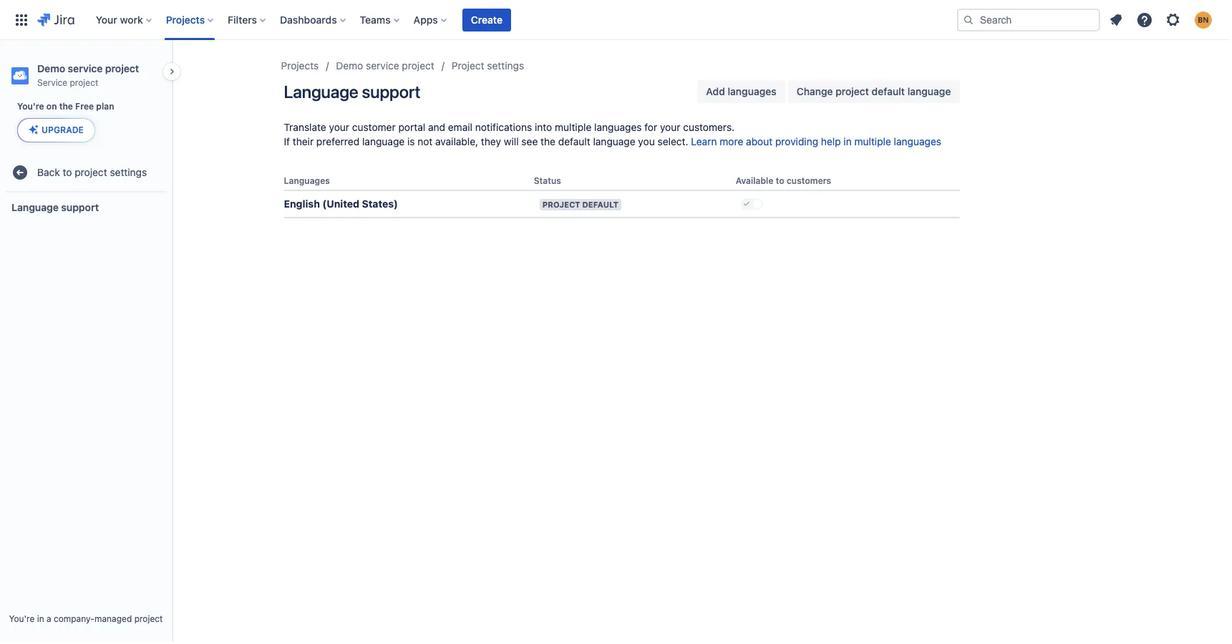 Task type: vqa. For each thing, say whether or not it's contained in the screenshot.
Projects in the popup button
yes



Task type: describe. For each thing, give the bounding box(es) containing it.
into
[[535, 121, 552, 133]]

not
[[418, 135, 433, 147]]

teams button
[[356, 8, 405, 31]]

back to project settings link
[[6, 158, 166, 187]]

notifications
[[475, 121, 532, 133]]

Search field
[[957, 8, 1100, 31]]

project right managed
[[134, 614, 163, 624]]

(united
[[322, 198, 359, 210]]

settings inside back to project settings link
[[110, 166, 147, 178]]

banner containing your work
[[0, 0, 1229, 40]]

back to project settings
[[37, 166, 147, 178]]

create
[[471, 13, 503, 25]]

your work button
[[91, 8, 157, 31]]

change project default language button
[[788, 80, 960, 103]]

status
[[534, 175, 561, 186]]

primary element
[[9, 0, 957, 40]]

create button
[[462, 8, 511, 31]]

if
[[284, 135, 290, 147]]

about
[[746, 135, 773, 147]]

free
[[75, 101, 94, 112]]

dashboards
[[280, 13, 337, 25]]

english (united states)
[[284, 198, 398, 210]]

you're for you're on the free plan
[[17, 101, 44, 112]]

more
[[720, 135, 743, 147]]

project right back
[[75, 166, 107, 178]]

settings image
[[1165, 11, 1182, 28]]

portal
[[398, 121, 425, 133]]

settings inside 'project settings' link
[[487, 59, 524, 72]]

1 horizontal spatial language
[[593, 135, 635, 147]]

service
[[37, 77, 67, 88]]

languages inside button
[[728, 85, 777, 97]]

translate your customer portal and email notifications into multiple languages for your customers. if their preferred language is not available, they will see the default language you select. learn more about providing help in multiple languages
[[284, 121, 941, 147]]

1 horizontal spatial language support
[[284, 82, 420, 102]]

back
[[37, 166, 60, 178]]

see
[[521, 135, 538, 147]]

learn
[[691, 135, 717, 147]]

providing
[[775, 135, 818, 147]]

teams
[[360, 13, 391, 25]]

customer
[[352, 121, 396, 133]]

1 horizontal spatial support
[[362, 82, 420, 102]]

in inside "translate your customer portal and email notifications into multiple languages for your customers. if their preferred language is not available, they will see the default language you select. learn more about providing help in multiple languages"
[[844, 135, 852, 147]]

your profile and settings image
[[1195, 11, 1212, 28]]

filters button
[[223, 8, 271, 31]]

projects link
[[281, 57, 319, 74]]

1 vertical spatial language support
[[11, 201, 99, 213]]

change
[[797, 85, 833, 97]]

customers
[[787, 175, 831, 186]]

default inside "translate your customer portal and email notifications into multiple languages for your customers. if their preferred language is not available, they will see the default language you select. learn more about providing help in multiple languages"
[[558, 135, 590, 147]]

2 vertical spatial languages
[[894, 135, 941, 147]]

is
[[407, 135, 415, 147]]

translate
[[284, 121, 326, 133]]

project up free
[[70, 77, 98, 88]]

help
[[821, 135, 841, 147]]

work
[[120, 13, 143, 25]]

demo service project link
[[336, 57, 434, 74]]

demo for demo service project service project
[[37, 62, 65, 74]]

2 vertical spatial default
[[582, 200, 619, 209]]

change project default language
[[797, 85, 951, 97]]

project settings
[[452, 59, 524, 72]]

service for demo service project service project
[[68, 62, 103, 74]]

1 your from the left
[[329, 121, 349, 133]]

0 horizontal spatial language
[[362, 135, 405, 147]]

a
[[47, 614, 51, 624]]

0 horizontal spatial the
[[59, 101, 73, 112]]

0 horizontal spatial in
[[37, 614, 44, 624]]



Task type: locate. For each thing, give the bounding box(es) containing it.
plan
[[96, 101, 114, 112]]

sidebar navigation image
[[157, 57, 189, 86]]

1 horizontal spatial projects
[[281, 59, 319, 72]]

to for project
[[63, 166, 72, 178]]

0 horizontal spatial multiple
[[555, 121, 592, 133]]

will
[[504, 135, 519, 147]]

language
[[908, 85, 951, 97], [362, 135, 405, 147], [593, 135, 635, 147]]

1 horizontal spatial service
[[366, 59, 399, 72]]

settings down create button at the top
[[487, 59, 524, 72]]

jira image
[[37, 11, 74, 28], [37, 11, 74, 28]]

project down primary element on the top of page
[[452, 59, 484, 72]]

demo
[[336, 59, 363, 72], [37, 62, 65, 74]]

your work
[[96, 13, 143, 25]]

2 horizontal spatial languages
[[894, 135, 941, 147]]

support down back to project settings link
[[61, 201, 99, 213]]

0 vertical spatial support
[[362, 82, 420, 102]]

service down teams popup button
[[366, 59, 399, 72]]

1 horizontal spatial in
[[844, 135, 852, 147]]

1 vertical spatial default
[[558, 135, 590, 147]]

2 horizontal spatial language
[[908, 85, 951, 97]]

projects for projects link
[[281, 59, 319, 72]]

project right change on the right of the page
[[836, 85, 869, 97]]

0 horizontal spatial language support
[[11, 201, 99, 213]]

states)
[[362, 198, 398, 210]]

1 vertical spatial project
[[542, 200, 580, 209]]

you're
[[17, 101, 44, 112], [9, 614, 35, 624]]

language
[[284, 82, 358, 102], [11, 201, 59, 213]]

0 horizontal spatial to
[[63, 166, 72, 178]]

projects inside dropdown button
[[166, 13, 205, 25]]

settings down plan
[[110, 166, 147, 178]]

1 vertical spatial support
[[61, 201, 99, 213]]

in
[[844, 135, 852, 147], [37, 614, 44, 624]]

project up plan
[[105, 62, 139, 74]]

service inside demo service project service project
[[68, 62, 103, 74]]

support down demo service project 'link'
[[362, 82, 420, 102]]

0 horizontal spatial projects
[[166, 13, 205, 25]]

multiple right into
[[555, 121, 592, 133]]

project for project settings
[[452, 59, 484, 72]]

0 vertical spatial you're
[[17, 101, 44, 112]]

on
[[46, 101, 57, 112]]

language inside button
[[908, 85, 951, 97]]

project down status
[[542, 200, 580, 209]]

project down apps
[[402, 59, 434, 72]]

1 vertical spatial you're
[[9, 614, 35, 624]]

managed
[[95, 614, 132, 624]]

languages
[[728, 85, 777, 97], [594, 121, 642, 133], [894, 135, 941, 147]]

0 vertical spatial projects
[[166, 13, 205, 25]]

project
[[402, 59, 434, 72], [105, 62, 139, 74], [70, 77, 98, 88], [836, 85, 869, 97], [75, 166, 107, 178], [134, 614, 163, 624]]

languages up you
[[594, 121, 642, 133]]

apps
[[414, 13, 438, 25]]

add languages button
[[698, 80, 785, 103]]

language support
[[284, 82, 420, 102], [11, 201, 99, 213]]

1 horizontal spatial demo
[[336, 59, 363, 72]]

0 horizontal spatial language
[[11, 201, 59, 213]]

1 horizontal spatial languages
[[728, 85, 777, 97]]

0 horizontal spatial languages
[[594, 121, 642, 133]]

the right on at top
[[59, 101, 73, 112]]

default
[[872, 85, 905, 97], [558, 135, 590, 147], [582, 200, 619, 209]]

available to customers
[[736, 175, 831, 186]]

you
[[638, 135, 655, 147]]

for
[[645, 121, 657, 133]]

projects
[[166, 13, 205, 25], [281, 59, 319, 72]]

1 horizontal spatial project
[[542, 200, 580, 209]]

1 horizontal spatial your
[[660, 121, 680, 133]]

you're for you're in a company-managed project
[[9, 614, 35, 624]]

in left a
[[37, 614, 44, 624]]

their
[[293, 135, 314, 147]]

project inside button
[[836, 85, 869, 97]]

0 vertical spatial default
[[872, 85, 905, 97]]

projects up the sidebar navigation icon
[[166, 13, 205, 25]]

demo up the service
[[37, 62, 65, 74]]

learn more about providing help in multiple languages link
[[691, 135, 941, 147]]

0 horizontal spatial support
[[61, 201, 99, 213]]

the inside "translate your customer portal and email notifications into multiple languages for your customers. if their preferred language is not available, they will see the default language you select. learn more about providing help in multiple languages"
[[541, 135, 556, 147]]

available
[[736, 175, 774, 186]]

projects for projects dropdown button
[[166, 13, 205, 25]]

to
[[63, 166, 72, 178], [776, 175, 784, 186]]

language support down back
[[11, 201, 99, 213]]

0 vertical spatial the
[[59, 101, 73, 112]]

help image
[[1136, 11, 1153, 28]]

upgrade
[[42, 125, 84, 135]]

notifications image
[[1107, 11, 1125, 28]]

filters
[[228, 13, 257, 25]]

0 vertical spatial language support
[[284, 82, 420, 102]]

demo service project
[[336, 59, 434, 72]]

0 vertical spatial project
[[452, 59, 484, 72]]

email
[[448, 121, 472, 133]]

1 vertical spatial language
[[11, 201, 59, 213]]

languages down change project default language button
[[894, 135, 941, 147]]

language down projects link
[[284, 82, 358, 102]]

and
[[428, 121, 445, 133]]

preferred
[[316, 135, 360, 147]]

1 vertical spatial the
[[541, 135, 556, 147]]

project settings link
[[452, 57, 524, 74]]

0 vertical spatial settings
[[487, 59, 524, 72]]

in right help
[[844, 135, 852, 147]]

project inside 'link'
[[402, 59, 434, 72]]

demo inside demo service project service project
[[37, 62, 65, 74]]

your up preferred
[[329, 121, 349, 133]]

0 vertical spatial language
[[284, 82, 358, 102]]

languages right the 'add'
[[728, 85, 777, 97]]

add
[[706, 85, 725, 97]]

they
[[481, 135, 501, 147]]

demo right projects link
[[336, 59, 363, 72]]

service
[[366, 59, 399, 72], [68, 62, 103, 74]]

1 vertical spatial in
[[37, 614, 44, 624]]

project default
[[542, 200, 619, 209]]

to for customers
[[776, 175, 784, 186]]

demo for demo service project
[[336, 59, 363, 72]]

your
[[96, 13, 117, 25]]

1 vertical spatial languages
[[594, 121, 642, 133]]

your up select.
[[660, 121, 680, 133]]

you're on the free plan
[[17, 101, 114, 112]]

languages
[[284, 175, 330, 186]]

the down into
[[541, 135, 556, 147]]

to right available
[[776, 175, 784, 186]]

0 vertical spatial languages
[[728, 85, 777, 97]]

0 horizontal spatial service
[[68, 62, 103, 74]]

1 horizontal spatial language
[[284, 82, 358, 102]]

settings
[[487, 59, 524, 72], [110, 166, 147, 178]]

0 vertical spatial in
[[844, 135, 852, 147]]

language down back
[[11, 201, 59, 213]]

your
[[329, 121, 349, 133], [660, 121, 680, 133]]

to right back
[[63, 166, 72, 178]]

search image
[[963, 14, 974, 25]]

1 vertical spatial multiple
[[854, 135, 891, 147]]

add languages
[[706, 85, 777, 97]]

select.
[[658, 135, 688, 147]]

1 horizontal spatial the
[[541, 135, 556, 147]]

1 vertical spatial projects
[[281, 59, 319, 72]]

demo service project service project
[[37, 62, 139, 88]]

multiple right help
[[854, 135, 891, 147]]

company-
[[54, 614, 95, 624]]

you're left a
[[9, 614, 35, 624]]

projects down dashboards
[[281, 59, 319, 72]]

0 horizontal spatial settings
[[110, 166, 147, 178]]

customers.
[[683, 121, 735, 133]]

available,
[[435, 135, 478, 147]]

banner
[[0, 0, 1229, 40]]

project for project default
[[542, 200, 580, 209]]

apps button
[[409, 8, 452, 31]]

the
[[59, 101, 73, 112], [541, 135, 556, 147]]

language support up customer
[[284, 82, 420, 102]]

0 horizontal spatial project
[[452, 59, 484, 72]]

project
[[452, 59, 484, 72], [542, 200, 580, 209]]

upgrade button
[[18, 119, 94, 142]]

demo inside 'link'
[[336, 59, 363, 72]]

1 horizontal spatial settings
[[487, 59, 524, 72]]

service up free
[[68, 62, 103, 74]]

1 vertical spatial settings
[[110, 166, 147, 178]]

dashboards button
[[276, 8, 351, 31]]

multiple
[[555, 121, 592, 133], [854, 135, 891, 147]]

service inside 'link'
[[366, 59, 399, 72]]

support
[[362, 82, 420, 102], [61, 201, 99, 213]]

english
[[284, 198, 320, 210]]

projects button
[[162, 8, 219, 31]]

you're left on at top
[[17, 101, 44, 112]]

0 horizontal spatial your
[[329, 121, 349, 133]]

2 your from the left
[[660, 121, 680, 133]]

default inside button
[[872, 85, 905, 97]]

1 horizontal spatial to
[[776, 175, 784, 186]]

appswitcher icon image
[[13, 11, 30, 28]]

0 vertical spatial multiple
[[555, 121, 592, 133]]

0 horizontal spatial demo
[[37, 62, 65, 74]]

1 horizontal spatial multiple
[[854, 135, 891, 147]]

you're in a company-managed project
[[9, 614, 163, 624]]

service for demo service project
[[366, 59, 399, 72]]



